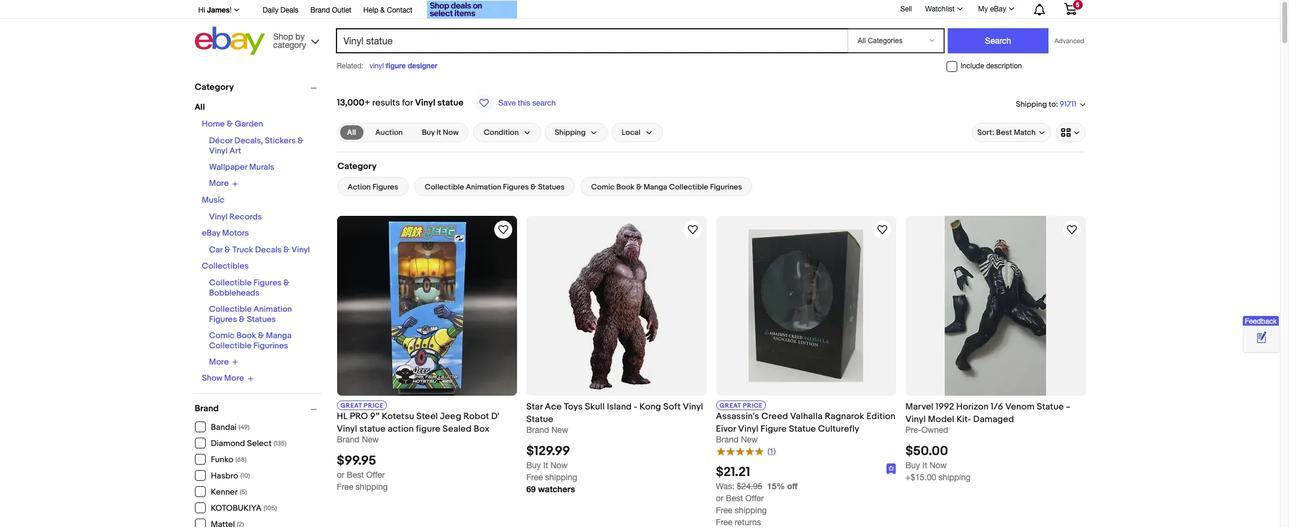 Task type: locate. For each thing, give the bounding box(es) containing it.
creed
[[762, 411, 788, 422]]

ragnarok
[[825, 411, 865, 422]]

price for creed
[[743, 402, 763, 410]]

1 horizontal spatial collectible animation figures & statues link
[[415, 177, 575, 196]]

0 horizontal spatial best
[[347, 471, 364, 480]]

watch assassin's creed valhalla ragnarok edition eivor vinyl figure statue culturefly image
[[875, 223, 890, 237]]

more right show in the left bottom of the page
[[224, 373, 244, 384]]

0 horizontal spatial animation
[[254, 304, 292, 314]]

best
[[996, 128, 1012, 137], [347, 471, 364, 480], [726, 494, 743, 503]]

13,000
[[337, 97, 365, 109]]

collectible up watch star ace toys skull island - kong soft vinyl statue icon
[[669, 182, 709, 192]]

1 vertical spatial manga
[[266, 330, 292, 341]]

more up show more
[[209, 357, 229, 367]]

statue
[[438, 97, 464, 109], [359, 424, 386, 435]]

advanced
[[1055, 37, 1085, 44]]

collectible figures & bobbleheads link
[[209, 278, 290, 298]]

1 vertical spatial best
[[347, 471, 364, 480]]

&
[[380, 6, 385, 14], [227, 119, 233, 129], [298, 136, 304, 146], [531, 182, 536, 192], [636, 182, 642, 192], [225, 245, 231, 255], [284, 245, 290, 255], [284, 278, 290, 288], [239, 314, 245, 324], [258, 330, 264, 341]]

eivor
[[716, 424, 736, 435]]

1 horizontal spatial price
[[743, 402, 763, 410]]

vinyl down "music" link
[[209, 212, 228, 222]]

1 vertical spatial shipping
[[555, 128, 586, 137]]

it inside buy it now link
[[437, 128, 441, 137]]

ebay inside account navigation
[[990, 5, 1007, 13]]

& inside account navigation
[[380, 6, 385, 14]]

0 vertical spatial or
[[337, 471, 345, 480]]

shipping inside dropdown button
[[555, 128, 586, 137]]

pro
[[350, 411, 368, 422]]

9"
[[370, 411, 380, 422]]

all
[[195, 102, 205, 112], [347, 128, 356, 137]]

None submit
[[948, 28, 1049, 53]]

1 vertical spatial all
[[347, 128, 356, 137]]

buy
[[422, 128, 435, 137], [527, 461, 541, 471], [906, 461, 920, 471]]

0 horizontal spatial great
[[341, 402, 362, 410]]

statue left –
[[1037, 401, 1064, 413]]

2 horizontal spatial statue
[[1037, 401, 1064, 413]]

it down '$129.99'
[[544, 461, 548, 471]]

2 horizontal spatial buy
[[906, 461, 920, 471]]

free left returns in the right of the page
[[716, 518, 733, 527]]

brand up (1) link
[[716, 435, 739, 445]]

shipping down search
[[555, 128, 586, 137]]

model
[[928, 414, 955, 425]]

marvel 1992 horizon 1/6 venom statue – vinyl model kit- damaged image
[[945, 216, 1047, 396]]

1 vertical spatial comic
[[209, 330, 235, 341]]

statue down star
[[527, 414, 554, 425]]

shipping for $129.99
[[545, 473, 577, 483]]

best inside '$99.95 or best offer free shipping'
[[347, 471, 364, 480]]

1 vertical spatial animation
[[254, 304, 292, 314]]

vinyl inside 'star ace toys skull island - kong soft vinyl statue brand new'
[[683, 401, 703, 413]]

2 vertical spatial best
[[726, 494, 743, 503]]

shipping right +$15.00
[[939, 473, 971, 483]]

buy inside $129.99 buy it now free shipping 69 watchers
[[527, 461, 541, 471]]

free down $99.95
[[337, 483, 353, 492]]

statues inside collectible animation figures & statues link
[[538, 182, 565, 192]]

1 horizontal spatial now
[[551, 461, 568, 471]]

1 vertical spatial book
[[237, 330, 256, 341]]

1 price from the left
[[364, 402, 384, 410]]

vinyl down hl
[[337, 424, 357, 435]]

0 horizontal spatial shipping
[[555, 128, 586, 137]]

0 vertical spatial book
[[617, 182, 635, 192]]

book
[[617, 182, 635, 192], [237, 330, 256, 341]]

vinyl records
[[209, 212, 262, 222]]

1 horizontal spatial statue
[[789, 424, 816, 435]]

0 horizontal spatial or
[[337, 471, 345, 480]]

figures down bobbleheads
[[209, 314, 237, 324]]

0 horizontal spatial figurines
[[254, 341, 288, 351]]

shipping for $50.00
[[939, 473, 971, 483]]

watchers
[[538, 484, 575, 495]]

now left condition
[[443, 128, 459, 137]]

venom
[[1006, 401, 1035, 413]]

free
[[527, 473, 543, 483], [337, 483, 353, 492], [716, 506, 733, 515], [716, 518, 733, 527]]

price inside great price assassin's creed valhalla ragnarok edition eivor vinyl figure statue culturefly brand new
[[743, 402, 763, 410]]

brand inside 'star ace toys skull island - kong soft vinyl statue brand new'
[[527, 425, 549, 435]]

wallpaper murals link
[[209, 162, 274, 172]]

include
[[961, 62, 984, 70]]

statue down 9"
[[359, 424, 386, 435]]

statue up 'buy it now'
[[438, 97, 464, 109]]

hl
[[337, 411, 348, 422]]

great inside great price hl pro 9"  kotetsu steel jeeg robot d' vinyl statue action figure sealed box brand new
[[341, 402, 362, 410]]

1 horizontal spatial animation
[[466, 182, 501, 192]]

1 horizontal spatial comic book & manga collectible figurines link
[[581, 177, 752, 196]]

0 vertical spatial figure
[[386, 61, 406, 70]]

1 vertical spatial offer
[[746, 494, 764, 503]]

shipping up returns in the right of the page
[[735, 506, 767, 515]]

brand left outlet
[[311, 6, 330, 14]]

show
[[202, 373, 222, 384]]

shipping inside shipping to : 91711
[[1016, 99, 1047, 109]]

category up the action
[[338, 161, 377, 172]]

13,000 + results for vinyl statue
[[337, 97, 464, 109]]

main content
[[332, 76, 1091, 527]]

0 horizontal spatial category
[[195, 82, 234, 93]]

comic book & manga collectible figurines link up show more button
[[209, 330, 292, 351]]

brand outlet link
[[311, 4, 352, 17]]

great for assassin's
[[720, 402, 741, 410]]

shipping inside '$99.95 or best offer free shipping'
[[356, 483, 388, 492]]

manga down collectible figures & bobbleheads link
[[266, 330, 292, 341]]

0 horizontal spatial statues
[[247, 314, 276, 324]]

it
[[437, 128, 441, 137], [544, 461, 548, 471], [923, 461, 928, 471]]

more button up show more
[[209, 357, 238, 367]]

brand inside account navigation
[[311, 6, 330, 14]]

figure
[[761, 424, 787, 435]]

show more
[[202, 373, 244, 384]]

0 horizontal spatial comic
[[209, 330, 235, 341]]

animation inside collectible figures & bobbleheads collectible animation figures & statues comic book & manga collectible figurines
[[254, 304, 292, 314]]

décor decals, stickers & vinyl art link
[[209, 136, 304, 156]]

brand button
[[195, 403, 322, 414]]

watch marvel 1992 horizon 1/6 venom statue – vinyl model kit- damaged image
[[1065, 223, 1079, 237]]

local
[[622, 128, 641, 137]]

0 horizontal spatial collectible animation figures & statues link
[[209, 304, 292, 324]]

sell
[[901, 5, 912, 13]]

none submit inside shop by category banner
[[948, 28, 1049, 53]]

buy inside $50.00 buy it now +$15.00 shipping
[[906, 461, 920, 471]]

1 vertical spatial category
[[338, 161, 377, 172]]

0 horizontal spatial statue
[[359, 424, 386, 435]]

1 vertical spatial more
[[209, 357, 229, 367]]

animation down collectible figures & bobbleheads link
[[254, 304, 292, 314]]

ebay up car at the left top of page
[[202, 228, 220, 238]]

buy down '$129.99'
[[527, 461, 541, 471]]

action figures
[[348, 182, 398, 192]]

shipping inside $50.00 buy it now +$15.00 shipping
[[939, 473, 971, 483]]

0 horizontal spatial buy
[[422, 128, 435, 137]]

1 great price button from the left
[[337, 401, 387, 410]]

best down was:
[[726, 494, 743, 503]]

vinyl inside marvel 1992 horizon 1/6 venom statue – vinyl model kit- damaged pre-owned
[[906, 414, 926, 425]]

great inside great price assassin's creed valhalla ragnarok edition eivor vinyl figure statue culturefly brand new
[[720, 402, 741, 410]]

0 vertical spatial offer
[[366, 471, 385, 480]]

new inside great price assassin's creed valhalla ragnarok edition eivor vinyl figure statue culturefly brand new
[[741, 435, 758, 445]]

new down ace
[[552, 425, 569, 435]]

0 vertical spatial manga
[[644, 182, 667, 192]]

shipping for shipping to : 91711
[[1016, 99, 1047, 109]]

figure inside great price hl pro 9"  kotetsu steel jeeg robot d' vinyl statue action figure sealed box brand new
[[416, 424, 441, 435]]

search
[[533, 98, 556, 107]]

great up pro in the bottom left of the page
[[341, 402, 362, 410]]

1 horizontal spatial figurines
[[710, 182, 742, 192]]

statue inside great price assassin's creed valhalla ragnarok edition eivor vinyl figure statue culturefly brand new
[[789, 424, 816, 435]]

0 vertical spatial comic book & manga collectible figurines link
[[581, 177, 752, 196]]

1 vertical spatial more button
[[209, 357, 238, 367]]

star
[[527, 401, 543, 413]]

decals,
[[234, 136, 263, 146]]

contact
[[387, 6, 413, 14]]

ace
[[545, 401, 562, 413]]

comic book & manga collectible figurines link up watch star ace toys skull island - kong soft vinyl statue icon
[[581, 177, 752, 196]]

1 horizontal spatial great price button
[[716, 401, 767, 410]]

figures
[[373, 182, 398, 192], [503, 182, 529, 192], [254, 278, 282, 288], [209, 314, 237, 324]]

statues down shipping dropdown button
[[538, 182, 565, 192]]

great price button for assassin's creed valhalla ragnarok edition eivor vinyl figure statue culturefly
[[716, 401, 767, 410]]

price for pro
[[364, 402, 384, 410]]

1 horizontal spatial shipping
[[1016, 99, 1047, 109]]

daily deals
[[263, 6, 299, 14]]

0 vertical spatial statues
[[538, 182, 565, 192]]

vinyl right soft
[[683, 401, 703, 413]]

vinyl right for
[[415, 97, 436, 109]]

ebay right "my"
[[990, 5, 1007, 13]]

shipping up watchers
[[545, 473, 577, 483]]

animation up watch hl pro 9"  kotetsu steel jeeg robot d' vinyl statue action figure sealed box image
[[466, 182, 501, 192]]

statue inside marvel 1992 horizon 1/6 venom statue – vinyl model kit- damaged pre-owned
[[1037, 401, 1064, 413]]

figurines inside collectible figures & bobbleheads collectible animation figures & statues comic book & manga collectible figurines
[[254, 341, 288, 351]]

figure down steel
[[416, 424, 441, 435]]

0 vertical spatial animation
[[466, 182, 501, 192]]

shipping inside $129.99 buy it now free shipping 69 watchers
[[545, 473, 577, 483]]

watch hl pro 9"  kotetsu steel jeeg robot d' vinyl statue action figure sealed box image
[[496, 223, 510, 237]]

more button down wallpaper
[[209, 178, 238, 189]]

shipping left to
[[1016, 99, 1047, 109]]

shipping down $99.95
[[356, 483, 388, 492]]

1 horizontal spatial or
[[716, 494, 724, 503]]

watchlist link
[[919, 2, 968, 16]]

great price button up pro in the bottom left of the page
[[337, 401, 387, 410]]

1 vertical spatial figurines
[[254, 341, 288, 351]]

figurines
[[710, 182, 742, 192], [254, 341, 288, 351]]

0 vertical spatial figurines
[[710, 182, 742, 192]]

1 horizontal spatial offer
[[746, 494, 764, 503]]

marvel 1992 horizon 1/6 venom statue – vinyl model kit- damaged pre-owned
[[906, 401, 1071, 435]]

1 horizontal spatial figure
[[416, 424, 441, 435]]

car
[[209, 245, 223, 255]]

statue inside 'star ace toys skull island - kong soft vinyl statue brand new'
[[527, 414, 554, 425]]

collectible animation figures & statues link
[[415, 177, 575, 196], [209, 304, 292, 324]]

0 horizontal spatial new
[[362, 435, 379, 445]]

or down was:
[[716, 494, 724, 503]]

valhalla
[[790, 411, 823, 422]]

art
[[230, 146, 241, 156]]

(68)
[[236, 456, 247, 464]]

figures up watch hl pro 9"  kotetsu steel jeeg robot d' vinyl statue action figure sealed box image
[[503, 182, 529, 192]]

2 horizontal spatial new
[[741, 435, 758, 445]]

shop
[[273, 32, 293, 41]]

5 link
[[1057, 0, 1084, 17]]

it inside $50.00 buy it now +$15.00 shipping
[[923, 461, 928, 471]]

0 vertical spatial more
[[209, 178, 229, 189]]

now down "$50.00"
[[930, 461, 947, 471]]

great price button up assassin's
[[716, 401, 767, 410]]

1992
[[936, 401, 955, 413]]

new down 9"
[[362, 435, 379, 445]]

price up assassin's
[[743, 402, 763, 410]]

vinyl down assassin's
[[738, 424, 759, 435]]

free down was:
[[716, 506, 733, 515]]

all inside main content
[[347, 128, 356, 137]]

statues down collectible figures & bobbleheads link
[[247, 314, 276, 324]]

0 horizontal spatial ebay
[[202, 228, 220, 238]]

now down '$129.99'
[[551, 461, 568, 471]]

1 vertical spatial statues
[[247, 314, 276, 324]]

1 vertical spatial comic book & manga collectible figurines link
[[209, 330, 292, 351]]

all up home
[[195, 102, 205, 112]]

condition button
[[474, 123, 541, 142]]

1 horizontal spatial buy
[[527, 461, 541, 471]]

it for $50.00
[[923, 461, 928, 471]]

free up 69
[[527, 473, 543, 483]]

1 vertical spatial statue
[[359, 424, 386, 435]]

auction link
[[368, 125, 410, 140]]

james
[[207, 5, 230, 14]]

category button
[[195, 82, 322, 93]]

best inside sort: best match dropdown button
[[996, 128, 1012, 137]]

price inside great price hl pro 9"  kotetsu steel jeeg robot d' vinyl statue action figure sealed box brand new
[[364, 402, 384, 410]]

free inside $129.99 buy it now free shipping 69 watchers
[[527, 473, 543, 483]]

marvel
[[906, 401, 934, 413]]

shop by category banner
[[192, 0, 1086, 58]]

manga down local dropdown button
[[644, 182, 667, 192]]

1 horizontal spatial it
[[544, 461, 548, 471]]

buy for $50.00
[[906, 461, 920, 471]]

results
[[372, 97, 400, 109]]

sell link
[[895, 5, 918, 13]]

car & truck decals & vinyl link
[[209, 245, 310, 255]]

brand up bandai
[[195, 403, 219, 414]]

shipping
[[545, 473, 577, 483], [939, 473, 971, 483], [356, 483, 388, 492], [735, 506, 767, 515]]

buy right auction
[[422, 128, 435, 137]]

to
[[1049, 99, 1056, 109]]

0 horizontal spatial it
[[437, 128, 441, 137]]

1 great from the left
[[341, 402, 362, 410]]

funko (68)
[[211, 455, 247, 465]]

description
[[986, 62, 1022, 70]]

stickers
[[265, 136, 296, 146]]

0 horizontal spatial price
[[364, 402, 384, 410]]

1 horizontal spatial new
[[552, 425, 569, 435]]

2 price from the left
[[743, 402, 763, 410]]

0 horizontal spatial statue
[[527, 414, 554, 425]]

book down local
[[617, 182, 635, 192]]

sealed
[[443, 424, 472, 435]]

1 vertical spatial figure
[[416, 424, 441, 435]]

None text field
[[716, 482, 763, 491]]

2 great from the left
[[720, 402, 741, 410]]

figure right vinyl
[[386, 61, 406, 70]]

edition
[[867, 411, 896, 422]]

great price button
[[337, 401, 387, 410], [716, 401, 767, 410]]

1 horizontal spatial comic
[[591, 182, 615, 192]]

collectible animation figures & statues link up watch hl pro 9"  kotetsu steel jeeg robot d' vinyl statue action figure sealed box image
[[415, 177, 575, 196]]

0 horizontal spatial great price button
[[337, 401, 387, 410]]

0 vertical spatial ebay
[[990, 5, 1007, 13]]

0 horizontal spatial figure
[[386, 61, 406, 70]]

action figures link
[[338, 177, 409, 196]]

2 horizontal spatial now
[[930, 461, 947, 471]]

none text field containing was:
[[716, 482, 763, 491]]

vinyl down marvel
[[906, 414, 926, 425]]

0 vertical spatial best
[[996, 128, 1012, 137]]

0 vertical spatial collectible animation figures & statues link
[[415, 177, 575, 196]]

0 vertical spatial statue
[[438, 97, 464, 109]]

2 horizontal spatial it
[[923, 461, 928, 471]]

1 horizontal spatial best
[[726, 494, 743, 503]]

best down $99.95
[[347, 471, 364, 480]]

book down bobbleheads
[[237, 330, 256, 341]]

0 vertical spatial more button
[[209, 178, 238, 189]]

0 horizontal spatial offer
[[366, 471, 385, 480]]

figures down "decals"
[[254, 278, 282, 288]]

offer down $24.95
[[746, 494, 764, 503]]

figure
[[386, 61, 406, 70], [416, 424, 441, 435]]

2 vertical spatial more
[[224, 373, 244, 384]]

1 horizontal spatial manga
[[644, 182, 667, 192]]

vinyl inside great price assassin's creed valhalla ragnarok edition eivor vinyl figure statue culturefly brand new
[[738, 424, 759, 435]]

0 vertical spatial shipping
[[1016, 99, 1047, 109]]

vinyl left 'art' on the left top
[[209, 146, 228, 156]]

star ace toys skull island - kong soft vinyl statue image
[[554, 216, 680, 396]]

star ace toys skull island - kong soft vinyl statue brand new
[[527, 401, 703, 435]]

new inside 'star ace toys skull island - kong soft vinyl statue brand new'
[[552, 425, 569, 435]]

price up 9"
[[364, 402, 384, 410]]

statue down the valhalla
[[789, 424, 816, 435]]

manga inside main content
[[644, 182, 667, 192]]

now inside $50.00 buy it now +$15.00 shipping
[[930, 461, 947, 471]]

or down $99.95
[[337, 471, 345, 480]]

0 horizontal spatial manga
[[266, 330, 292, 341]]

buy up +$15.00
[[906, 461, 920, 471]]

2 horizontal spatial best
[[996, 128, 1012, 137]]

category up home
[[195, 82, 234, 93]]

new up (1) link
[[741, 435, 758, 445]]

figures right the action
[[373, 182, 398, 192]]

it down '13,000 + results for vinyl statue'
[[437, 128, 441, 137]]

1 horizontal spatial great
[[720, 402, 741, 410]]

vinyl
[[415, 97, 436, 109], [209, 146, 228, 156], [209, 212, 228, 222], [292, 245, 310, 255], [683, 401, 703, 413], [906, 414, 926, 425], [337, 424, 357, 435], [738, 424, 759, 435]]

brand up $99.95
[[337, 435, 360, 445]]

great up assassin's
[[720, 402, 741, 410]]

price
[[364, 402, 384, 410], [743, 402, 763, 410]]

collectible animation figures & statues link down collectible figures & bobbleheads link
[[209, 304, 292, 324]]

0 horizontal spatial book
[[237, 330, 256, 341]]

collectible figures & bobbleheads collectible animation figures & statues comic book & manga collectible figurines
[[209, 278, 292, 351]]

main content containing $129.99
[[332, 76, 1091, 527]]

all down "13,000"
[[347, 128, 356, 137]]

it up +$15.00
[[923, 461, 928, 471]]

1 vertical spatial collectible animation figures & statues link
[[209, 304, 292, 324]]

best right sort: at the right top of the page
[[996, 128, 1012, 137]]

brand down star
[[527, 425, 549, 435]]

bobbleheads
[[209, 288, 260, 298]]

skull
[[585, 401, 605, 413]]

2 great price button from the left
[[716, 401, 767, 410]]

1 vertical spatial or
[[716, 494, 724, 503]]

offer down $99.95
[[366, 471, 385, 480]]

1 horizontal spatial statues
[[538, 182, 565, 192]]

owned
[[922, 425, 949, 435]]

culturefly
[[818, 424, 860, 435]]

now inside $129.99 buy it now free shipping 69 watchers
[[551, 461, 568, 471]]

$99.95 or best offer free shipping
[[337, 454, 388, 492]]

it inside $129.99 buy it now free shipping 69 watchers
[[544, 461, 548, 471]]

0 vertical spatial all
[[195, 102, 205, 112]]

account navigation
[[192, 0, 1086, 20]]

1 horizontal spatial all
[[347, 128, 356, 137]]

1 horizontal spatial ebay
[[990, 5, 1007, 13]]

statue inside great price hl pro 9"  kotetsu steel jeeg robot d' vinyl statue action figure sealed box brand new
[[359, 424, 386, 435]]

figures inside 'link'
[[373, 182, 398, 192]]

save this search
[[499, 98, 556, 107]]

it for $129.99
[[544, 461, 548, 471]]

more up music
[[209, 178, 229, 189]]

collectible up show more button
[[209, 341, 252, 351]]



Task type: vqa. For each thing, say whether or not it's contained in the screenshot.
Rated within the Top Rated Plus Trusted seller, fast shipping, and easy returns. Learn more
no



Task type: describe. For each thing, give the bounding box(es) containing it.
great for hl
[[341, 402, 362, 410]]

& inside décor decals, stickers & vinyl art wallpaper murals
[[298, 136, 304, 146]]

collectible down collectibles
[[209, 278, 252, 288]]

hi
[[198, 6, 205, 14]]

for
[[402, 97, 413, 109]]

comic book & manga collectible figurines
[[591, 182, 742, 192]]

this
[[518, 98, 530, 107]]

1 vertical spatial ebay
[[202, 228, 220, 238]]

jeeg
[[440, 411, 461, 422]]

damaged
[[974, 414, 1014, 425]]

vinyl
[[370, 62, 384, 70]]

shipping for $99.95
[[356, 483, 388, 492]]

music
[[202, 195, 225, 205]]

ebay motors
[[202, 228, 249, 238]]

related:
[[337, 62, 364, 70]]

$50.00
[[906, 444, 948, 460]]

collectible down bobbleheads
[[209, 304, 252, 314]]

hasbro
[[211, 471, 238, 481]]

help
[[364, 6, 378, 14]]

1 horizontal spatial category
[[338, 161, 377, 172]]

ebay motors link
[[202, 228, 249, 238]]

deals
[[281, 6, 299, 14]]

0 vertical spatial comic
[[591, 182, 615, 192]]

0 vertical spatial category
[[195, 82, 234, 93]]

1 more button from the top
[[209, 178, 238, 189]]

offer inside was: $24.95 15% off or best offer free shipping free returns
[[746, 494, 764, 503]]

related: vinyl figure designer
[[337, 61, 438, 70]]

buy it now
[[422, 128, 459, 137]]

brand outlet
[[311, 6, 352, 14]]

kenner (5)
[[211, 487, 247, 497]]

hl pro 9"  kotetsu steel jeeg robot d' vinyl statue action figure sealed box heading
[[337, 411, 500, 435]]

shipping for shipping
[[555, 128, 586, 137]]

box
[[474, 424, 490, 435]]

All selected text field
[[347, 127, 356, 138]]

collectible animation figures & statues
[[425, 182, 565, 192]]

was: $24.95 15% off or best offer free shipping free returns
[[716, 481, 798, 527]]

2 more button from the top
[[209, 357, 238, 367]]

steel
[[417, 411, 438, 422]]

vinyl right "decals"
[[292, 245, 310, 255]]

or inside '$99.95 or best offer free shipping'
[[337, 471, 345, 480]]

help & contact
[[364, 6, 413, 14]]

now for $129.99
[[551, 461, 568, 471]]

(135)
[[274, 440, 287, 448]]

my
[[978, 5, 988, 13]]

save this search button
[[471, 93, 559, 113]]

watchlist
[[926, 5, 955, 13]]

91711
[[1060, 100, 1077, 109]]

new inside great price hl pro 9"  kotetsu steel jeeg robot d' vinyl statue action figure sealed box brand new
[[362, 435, 379, 445]]

returns
[[735, 518, 761, 527]]

watch star ace toys skull island - kong soft vinyl statue image
[[686, 223, 700, 237]]

shipping button
[[545, 123, 608, 142]]

(49)
[[239, 424, 250, 431]]

match
[[1014, 128, 1036, 137]]

action
[[348, 182, 371, 192]]

brand inside great price assassin's creed valhalla ragnarok edition eivor vinyl figure statue culturefly brand new
[[716, 435, 739, 445]]

offer inside '$99.95 or best offer free shipping'
[[366, 471, 385, 480]]

book inside collectible figures & bobbleheads collectible animation figures & statues comic book & manga collectible figurines
[[237, 330, 256, 341]]

buy inside buy it now link
[[422, 128, 435, 137]]

free inside '$99.95 or best offer free shipping'
[[337, 483, 353, 492]]

hi james !
[[198, 5, 232, 14]]

$50.00 buy it now +$15.00 shipping
[[906, 444, 971, 483]]

condition
[[484, 128, 519, 137]]

daily deals link
[[263, 4, 299, 17]]

comic inside collectible figures & bobbleheads collectible animation figures & statues comic book & manga collectible figurines
[[209, 330, 235, 341]]

5
[[1076, 1, 1080, 8]]

(105)
[[264, 505, 277, 512]]

0 horizontal spatial now
[[443, 128, 459, 137]]

off
[[787, 481, 798, 491]]

show more button
[[202, 373, 254, 384]]

bandai (49)
[[211, 422, 250, 433]]

murals
[[249, 162, 274, 172]]

star ace toys skull island - kong soft vinyl statue heading
[[527, 401, 703, 425]]

great price button for hl pro 9"  kotetsu steel jeeg robot d' vinyl statue action figure sealed box
[[337, 401, 387, 410]]

get an extra 15% off image
[[427, 1, 517, 19]]

or inside was: $24.95 15% off or best offer free shipping free returns
[[716, 494, 724, 503]]

assassin's
[[716, 411, 760, 422]]

designer
[[408, 61, 438, 70]]

truck
[[232, 245, 253, 255]]

marvel 1992 horizon 1/6 venom statue – vinyl model kit- damaged heading
[[906, 401, 1071, 425]]

records
[[230, 212, 262, 222]]

garden
[[235, 119, 263, 129]]

best inside was: $24.95 15% off or best offer free shipping free returns
[[726, 494, 743, 503]]

decals
[[255, 245, 282, 255]]

vinyl inside great price hl pro 9"  kotetsu steel jeeg robot d' vinyl statue action figure sealed box brand new
[[337, 424, 357, 435]]

home
[[202, 119, 225, 129]]

buy for $129.99
[[527, 461, 541, 471]]

shop by category
[[273, 32, 306, 50]]

collectibles
[[202, 261, 249, 271]]

great price assassin's creed valhalla ragnarok edition eivor vinyl figure statue culturefly brand new
[[716, 402, 896, 445]]

Search for anything text field
[[338, 29, 845, 52]]

auction
[[375, 128, 403, 137]]

car & truck decals & vinyl
[[209, 245, 310, 255]]

feedback
[[1245, 318, 1277, 326]]

assassin's creed valhalla ragnarok edition eivor vinyl figure statue culturefly heading
[[716, 411, 896, 435]]

home & garden
[[202, 119, 263, 129]]

+
[[365, 97, 370, 109]]

was:
[[716, 482, 735, 491]]

now for $50.00
[[930, 461, 947, 471]]

listing options selector. gallery view selected. image
[[1061, 128, 1080, 137]]

(1)
[[768, 447, 776, 456]]

more inside button
[[224, 373, 244, 384]]

manga inside collectible figures & bobbleheads collectible animation figures & statues comic book & manga collectible figurines
[[266, 330, 292, 341]]

outlet
[[332, 6, 352, 14]]

1 horizontal spatial statue
[[438, 97, 464, 109]]

0 horizontal spatial comic book & manga collectible figurines link
[[209, 330, 292, 351]]

shipping inside was: $24.95 15% off or best offer free shipping free returns
[[735, 506, 767, 515]]

kit-
[[957, 414, 972, 425]]

$129.99
[[527, 444, 570, 460]]

1 horizontal spatial book
[[617, 182, 635, 192]]

motors
[[222, 228, 249, 238]]

pre-
[[906, 425, 922, 435]]

vinyl inside décor decals, stickers & vinyl art wallpaper murals
[[209, 146, 228, 156]]

vinyl records link
[[209, 212, 262, 222]]

funko
[[211, 455, 233, 465]]

:
[[1056, 99, 1058, 109]]

69
[[527, 484, 536, 495]]

hasbro (10)
[[211, 471, 250, 481]]

horizon
[[957, 401, 989, 413]]

collectible down 'buy it now'
[[425, 182, 464, 192]]

brand inside great price hl pro 9"  kotetsu steel jeeg robot d' vinyl statue action figure sealed box brand new
[[337, 435, 360, 445]]

shipping to : 91711
[[1016, 99, 1077, 109]]

home & garden link
[[202, 119, 263, 129]]

statues inside collectible figures & bobbleheads collectible animation figures & statues comic book & manga collectible figurines
[[247, 314, 276, 324]]

hl pro 9"  kotetsu steel jeeg robot d' vinyl statue action figure sealed box image
[[337, 216, 517, 396]]

d'
[[491, 411, 500, 422]]

assassin's creed valhalla ragnarok edition eivor vinyl figure statue culturefly image
[[749, 216, 863, 396]]

island
[[607, 401, 632, 413]]

0 horizontal spatial all
[[195, 102, 205, 112]]



